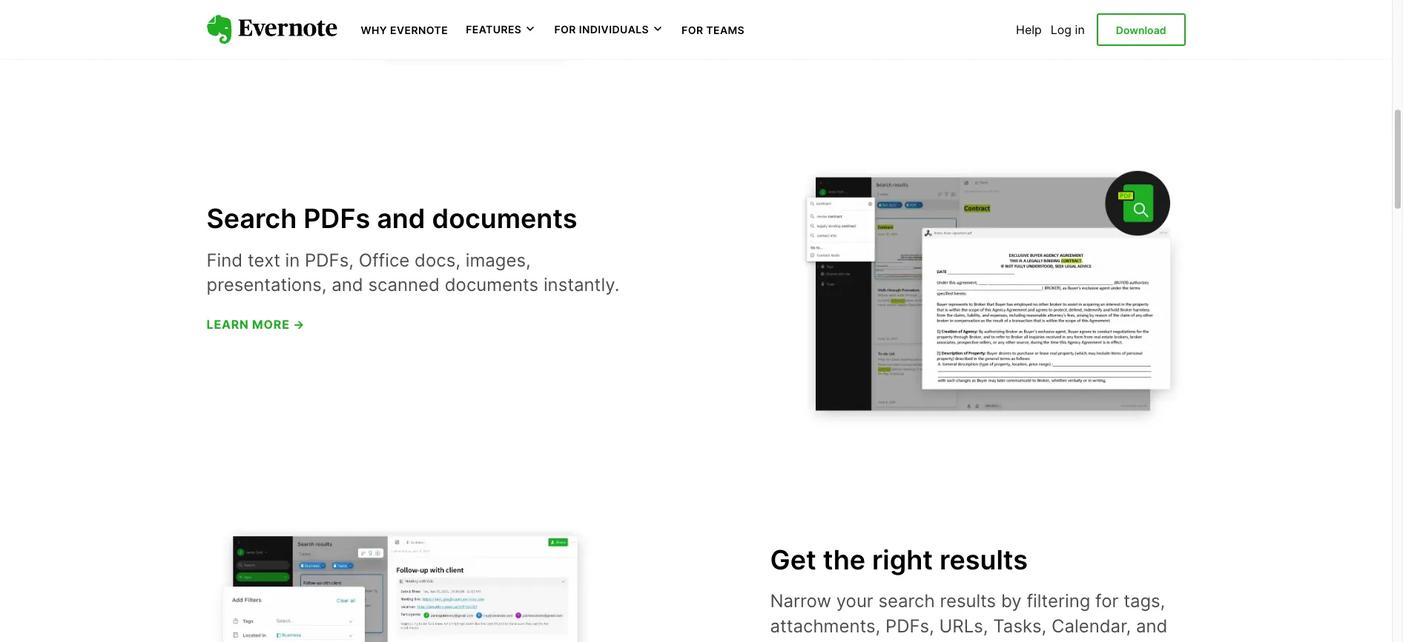 Task type: locate. For each thing, give the bounding box(es) containing it.
and down tags,
[[1136, 616, 1168, 638]]

1 vertical spatial results
[[940, 591, 996, 613]]

documents
[[432, 202, 577, 235], [445, 275, 539, 296]]

download
[[1116, 24, 1166, 36]]

documents down the images, on the left of page
[[445, 275, 539, 296]]

handwriting search feature evernote image
[[207, 0, 592, 70]]

scanned
[[368, 275, 440, 296]]

results up urls,
[[940, 591, 996, 613]]

1 horizontal spatial in
[[1075, 22, 1085, 37]]

1 horizontal spatial for
[[682, 24, 703, 36]]

search pdfs and documents
[[207, 202, 577, 235]]

evernote
[[390, 24, 448, 36]]

why evernote
[[361, 24, 448, 36]]

pdfs, down the pdfs
[[305, 250, 354, 271]]

pdfs,
[[305, 250, 354, 271], [885, 616, 934, 638]]

and
[[377, 202, 425, 235], [332, 275, 363, 296], [1136, 616, 1168, 638]]

1 vertical spatial documents
[[445, 275, 539, 296]]

for individuals
[[554, 23, 649, 36]]

1 vertical spatial and
[[332, 275, 363, 296]]

help link
[[1016, 22, 1042, 37]]

2 horizontal spatial and
[[1136, 616, 1168, 638]]

images,
[[466, 250, 531, 271]]

docs,
[[415, 250, 461, 271]]

results inside the narrow your search results by filtering for tags, attachments, pdfs, urls, tasks, calendar, and more.
[[940, 591, 996, 613]]

0 vertical spatial pdfs,
[[305, 250, 354, 271]]

for left individuals
[[554, 23, 576, 36]]

for for for teams
[[682, 24, 703, 36]]

results up 'by'
[[940, 544, 1028, 577]]

log
[[1051, 22, 1072, 37]]

results
[[940, 544, 1028, 577], [940, 591, 996, 613]]

tags,
[[1124, 591, 1165, 613]]

tasks,
[[993, 616, 1047, 638]]

documents up the images, on the left of page
[[432, 202, 577, 235]]

instantly.
[[544, 275, 619, 296]]

in right log
[[1075, 22, 1085, 37]]

evernote logo image
[[207, 15, 337, 44]]

and inside the narrow your search results by filtering for tags, attachments, pdfs, urls, tasks, calendar, and more.
[[1136, 616, 1168, 638]]

narrow your search results by filtering for tags, attachments, pdfs, urls, tasks, calendar, and more.
[[770, 591, 1168, 643]]

1 vertical spatial pdfs,
[[885, 616, 934, 638]]

1 horizontal spatial and
[[377, 202, 425, 235]]

for
[[1095, 591, 1119, 613]]

0 vertical spatial results
[[940, 544, 1028, 577]]

learn
[[207, 317, 249, 332]]

results for search
[[940, 591, 996, 613]]

1 horizontal spatial pdfs,
[[885, 616, 934, 638]]

download link
[[1097, 13, 1185, 46]]

for inside button
[[554, 23, 576, 36]]

for teams
[[682, 24, 745, 36]]

0 vertical spatial documents
[[432, 202, 577, 235]]

1 vertical spatial in
[[285, 250, 300, 271]]

for teams link
[[682, 22, 745, 37]]

documents inside 'find text in pdfs, office docs, images, presentations, and scanned documents instantly.'
[[445, 275, 539, 296]]

by
[[1001, 591, 1022, 613]]

individuals
[[579, 23, 649, 36]]

0 horizontal spatial and
[[332, 275, 363, 296]]

and up office
[[377, 202, 425, 235]]

pdfs
[[303, 202, 370, 235]]

for
[[554, 23, 576, 36], [682, 24, 703, 36]]

2 vertical spatial and
[[1136, 616, 1168, 638]]

learn more → link
[[207, 317, 305, 332]]

in right text at the left top
[[285, 250, 300, 271]]

more
[[252, 317, 290, 332]]

pdfs, down search
[[885, 616, 934, 638]]

learn more →
[[207, 317, 305, 332]]

0 horizontal spatial pdfs,
[[305, 250, 354, 271]]

why
[[361, 24, 387, 36]]

and down office
[[332, 275, 363, 296]]

in
[[1075, 22, 1085, 37], [285, 250, 300, 271]]

0 horizontal spatial for
[[554, 23, 576, 36]]

get
[[770, 544, 816, 577]]

for left teams
[[682, 24, 703, 36]]

0 horizontal spatial in
[[285, 250, 300, 271]]

search
[[878, 591, 935, 613]]

→
[[293, 317, 305, 332]]

in inside 'find text in pdfs, office docs, images, presentations, and scanned documents instantly.'
[[285, 250, 300, 271]]



Task type: describe. For each thing, give the bounding box(es) containing it.
attachments,
[[770, 616, 880, 638]]

pdfs, inside 'find text in pdfs, office docs, images, presentations, and scanned documents instantly.'
[[305, 250, 354, 271]]

and inside 'find text in pdfs, office docs, images, presentations, and scanned documents instantly.'
[[332, 275, 363, 296]]

get the right results
[[770, 544, 1028, 577]]

office
[[359, 250, 410, 271]]

calendar,
[[1052, 616, 1131, 638]]

your
[[836, 591, 873, 613]]

the
[[823, 544, 866, 577]]

urls,
[[939, 616, 988, 638]]

log in
[[1051, 22, 1085, 37]]

presentations,
[[207, 275, 327, 296]]

features
[[466, 23, 522, 36]]

for individuals button
[[554, 22, 664, 37]]

text
[[248, 250, 280, 271]]

0 vertical spatial and
[[377, 202, 425, 235]]

search pdf evernote feature image
[[800, 165, 1185, 430]]

features button
[[466, 22, 536, 37]]

find
[[207, 250, 243, 271]]

teams
[[706, 24, 745, 36]]

pdfs, inside the narrow your search results by filtering for tags, attachments, pdfs, urls, tasks, calendar, and more.
[[885, 616, 934, 638]]

why evernote link
[[361, 22, 448, 37]]

results for right
[[940, 544, 1028, 577]]

more.
[[770, 641, 818, 643]]

search
[[207, 202, 297, 235]]

log in link
[[1051, 22, 1085, 37]]

for for for individuals
[[554, 23, 576, 36]]

help
[[1016, 22, 1042, 37]]

right
[[872, 544, 933, 577]]

filtering
[[1027, 591, 1090, 613]]

find text in pdfs, office docs, images, presentations, and scanned documents instantly.
[[207, 250, 619, 296]]

narrow
[[770, 591, 831, 613]]

0 vertical spatial in
[[1075, 22, 1085, 37]]

getting the right results from your search image
[[207, 525, 592, 643]]



Task type: vqa. For each thing, say whether or not it's contained in the screenshot.
and
yes



